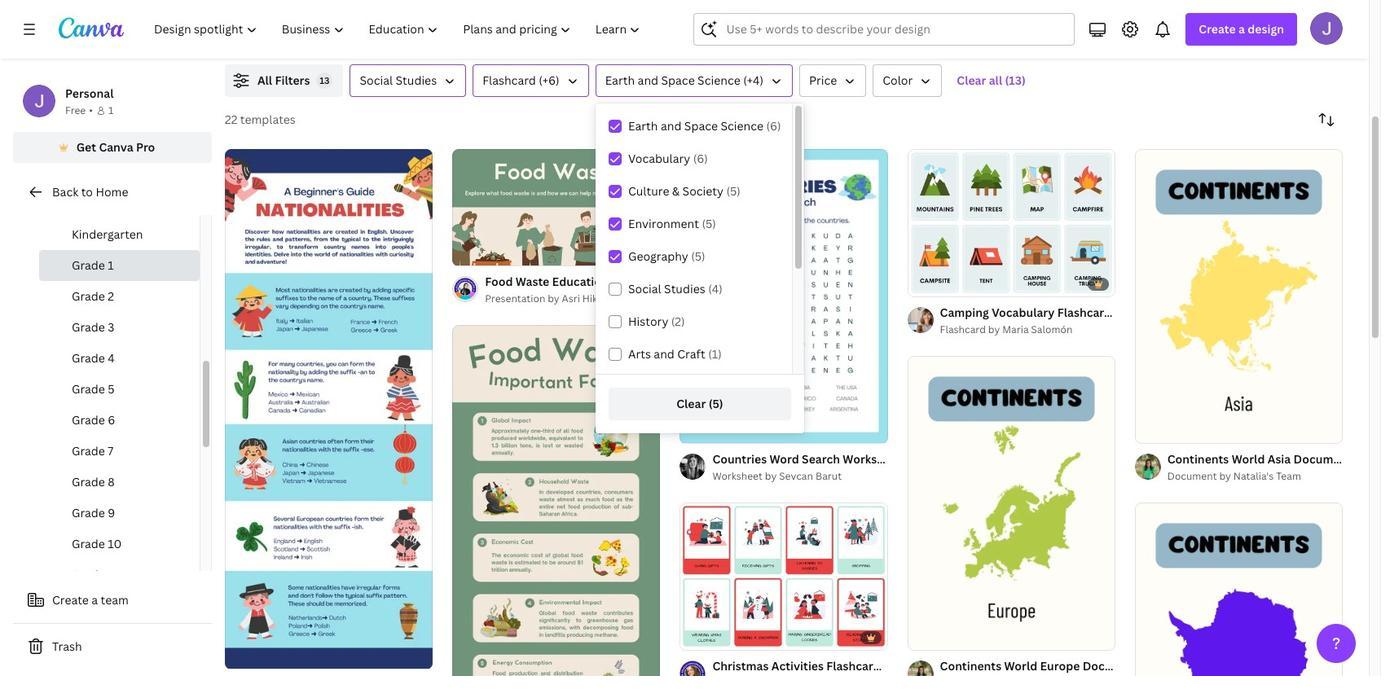 Task type: vqa. For each thing, say whether or not it's contained in the screenshot.


Task type: describe. For each thing, give the bounding box(es) containing it.
back
[[52, 184, 78, 200]]

1 of 5
[[919, 277, 942, 289]]

canva
[[99, 139, 133, 155]]

style for christmas activities flashcards in red and green cartoon style
[[1034, 659, 1063, 674]]

camping vocabulary flashcards in colorful illustrative style flashcard by maria salomón
[[940, 305, 1273, 337]]

style for countries word search worksheet blue in cute fun style worksheet by sevcan barut
[[998, 451, 1027, 467]]

flashcards for activities
[[827, 659, 886, 674]]

1 of 2 link
[[680, 503, 888, 650]]

of for flashcard by maria salomón
[[926, 277, 935, 289]]

pre-
[[72, 196, 95, 211]]

team
[[101, 592, 129, 608]]

countries word search worksheet blue in cute fun style worksheet by sevcan barut
[[713, 451, 1027, 483]]

(1)
[[708, 346, 722, 362]]

7
[[108, 443, 113, 459]]

clear all (13) button
[[949, 64, 1034, 97]]

in
[[1120, 305, 1131, 320]]

(2)
[[671, 314, 685, 329]]

grade for grade 9
[[72, 505, 105, 521]]

all
[[989, 73, 1002, 88]]

christmas activities flashcards in red and green cartoon style link
[[713, 658, 1063, 676]]

fun
[[975, 451, 996, 467]]

grade for grade 5
[[72, 381, 105, 397]]

grade for grade 3
[[72, 319, 105, 335]]

science for (+4)
[[698, 73, 740, 88]]

pre-school link
[[39, 188, 200, 219]]

salomón
[[1031, 323, 1073, 337]]

grade for grade 6
[[72, 412, 105, 428]]

craft
[[677, 346, 705, 362]]

9
[[108, 505, 115, 521]]

flashcard (+6)
[[483, 73, 560, 88]]

(5) for environment (5)
[[702, 216, 716, 231]]

(+4)
[[743, 73, 764, 88]]

22
[[225, 112, 237, 127]]

asri
[[562, 292, 580, 306]]

trash
[[52, 639, 82, 654]]

grade for grade 7
[[72, 443, 105, 459]]

1 of 2
[[691, 631, 714, 643]]

science for (6)
[[721, 118, 764, 134]]

1 for 1
[[108, 103, 113, 117]]

flashcards for vocabulary
[[1057, 305, 1117, 320]]

arts and craft (1)
[[628, 346, 722, 362]]

christmas activities flashcards in red and green cartoon style
[[713, 659, 1063, 674]]

to
[[81, 184, 93, 200]]

create for create a team
[[52, 592, 89, 608]]

10 inside "grade 10" link
[[108, 536, 122, 552]]

presentation by asri hikmatunnisa link
[[485, 291, 660, 307]]

space for (+4)
[[661, 73, 695, 88]]

grade 9
[[72, 505, 115, 521]]

earth and space science (6)
[[628, 118, 781, 134]]

grade for grade 11
[[72, 567, 105, 583]]

grade 10
[[72, 536, 122, 552]]

&
[[672, 183, 680, 199]]

grade for grade 2
[[72, 288, 105, 304]]

in inside the countries word search worksheet blue in cute fun style worksheet by sevcan barut
[[933, 451, 943, 467]]

food waste important facts educational infographic in green beige illustrative style image
[[452, 325, 660, 676]]

a for team
[[92, 592, 98, 608]]

(+6)
[[539, 73, 560, 88]]

1 for 1 of 5
[[919, 277, 924, 289]]

culture & society (5)
[[628, 183, 741, 199]]

top level navigation element
[[143, 13, 655, 46]]

social for social studies
[[360, 73, 393, 88]]

grade 7
[[72, 443, 113, 459]]

13
[[320, 74, 330, 86]]

grade 8 link
[[39, 467, 200, 498]]

arts
[[628, 346, 651, 362]]

and for arts and craft (1)
[[654, 346, 675, 362]]

create a design
[[1199, 21, 1284, 37]]

grade 7 link
[[39, 436, 200, 467]]

8
[[108, 474, 115, 490]]

•
[[89, 103, 93, 117]]

1 vertical spatial in
[[889, 659, 899, 674]]

pre-school
[[72, 196, 131, 211]]

design
[[1248, 21, 1284, 37]]

and for earth and space science (+4)
[[638, 73, 658, 88]]

blue
[[905, 451, 930, 467]]

flashcard inside flashcard (+6) button
[[483, 73, 536, 88]]

social studies (4)
[[628, 281, 723, 297]]

22 templates
[[225, 112, 296, 127]]

earth and space science (+4) button
[[595, 64, 793, 97]]

1 of 5 link
[[907, 149, 1115, 297]]

create a design button
[[1186, 13, 1297, 46]]

all filters
[[258, 73, 310, 88]]

countries word search worksheet blue in cute fun style image
[[680, 149, 888, 443]]

price
[[809, 73, 837, 88]]

personal
[[65, 86, 114, 101]]

a for design
[[1239, 21, 1245, 37]]

cartoon
[[986, 659, 1032, 674]]

Sort by button
[[1310, 103, 1343, 136]]

team
[[1276, 469, 1301, 483]]

vocabulary (6)
[[628, 151, 708, 166]]

barut
[[816, 469, 842, 483]]

culture
[[628, 183, 669, 199]]

get canva pro button
[[13, 132, 212, 163]]

presentation by asri hikmatunnisa
[[485, 292, 647, 306]]

1 horizontal spatial 2
[[709, 631, 714, 643]]

society
[[683, 183, 724, 199]]

activities
[[772, 659, 824, 674]]

school
[[95, 196, 131, 211]]

create a team button
[[13, 584, 212, 617]]

free
[[65, 103, 86, 117]]

(13)
[[1005, 73, 1026, 88]]

1 for 1 of 2
[[691, 631, 696, 643]]

13 filter options selected element
[[317, 73, 333, 89]]

grade 10 link
[[39, 529, 200, 560]]

of for presentation by asri hikmatunnisa
[[471, 246, 480, 258]]

1 of 10 link
[[452, 149, 660, 266]]

grade for grade 8
[[72, 474, 105, 490]]

worksheet by sevcan barut link
[[713, 469, 888, 485]]

all
[[258, 73, 272, 88]]

pro
[[136, 139, 155, 155]]

continents world europe document in green blue white illustrative style image
[[907, 356, 1115, 650]]

food waste educational presentation in beige green illustrative style image
[[452, 149, 660, 266]]



Task type: locate. For each thing, give the bounding box(es) containing it.
0 horizontal spatial social
[[360, 73, 393, 88]]

2 up "3"
[[108, 288, 114, 304]]

flashcards
[[1057, 305, 1117, 320], [827, 659, 886, 674]]

3 grade from the top
[[72, 319, 105, 335]]

natalia's
[[1234, 469, 1274, 483]]

0 vertical spatial 5
[[937, 277, 942, 289]]

document
[[1168, 469, 1217, 483]]

1 horizontal spatial flashcard
[[940, 323, 986, 337]]

0 vertical spatial flashcard
[[483, 73, 536, 88]]

1 of 10
[[464, 246, 493, 258]]

1 vertical spatial studies
[[664, 281, 705, 297]]

cute
[[946, 451, 972, 467]]

0 vertical spatial style
[[1245, 305, 1273, 320]]

0 horizontal spatial vocabulary
[[628, 151, 690, 166]]

1 horizontal spatial flashcards
[[1057, 305, 1117, 320]]

studies inside button
[[396, 73, 437, 88]]

5
[[937, 277, 942, 289], [108, 381, 115, 397]]

0 horizontal spatial studies
[[396, 73, 437, 88]]

7 grade from the top
[[72, 443, 105, 459]]

1 horizontal spatial a
[[1239, 21, 1245, 37]]

grade 4 link
[[39, 343, 200, 374]]

2 grade from the top
[[72, 288, 105, 304]]

5 up the camping
[[937, 277, 942, 289]]

8 grade from the top
[[72, 474, 105, 490]]

(5) for geography (5)
[[691, 249, 705, 264]]

1 horizontal spatial style
[[1034, 659, 1063, 674]]

1 vertical spatial vocabulary
[[992, 305, 1055, 320]]

0 vertical spatial clear
[[957, 73, 986, 88]]

(5)
[[726, 183, 741, 199], [702, 216, 716, 231], [691, 249, 705, 264], [709, 396, 723, 412]]

grade 9 link
[[39, 498, 200, 529]]

0 vertical spatial worksheet
[[843, 451, 902, 467]]

vocabulary up flashcard by maria salomón link
[[992, 305, 1055, 320]]

1 vertical spatial clear
[[677, 396, 706, 412]]

by left maria
[[988, 323, 1000, 337]]

grade 2 link
[[39, 281, 200, 312]]

4
[[108, 350, 115, 366]]

hikmatunnisa
[[582, 292, 647, 306]]

1 horizontal spatial clear
[[957, 73, 986, 88]]

in left 'red'
[[889, 659, 899, 674]]

grade up create a team
[[72, 567, 105, 583]]

grade 11
[[72, 567, 120, 583]]

0 horizontal spatial (6)
[[693, 151, 708, 166]]

space up earth and space science (6)
[[661, 73, 695, 88]]

2 up the 'christmas'
[[709, 631, 714, 643]]

1 horizontal spatial worksheet
[[843, 451, 902, 467]]

0 horizontal spatial flashcard
[[483, 73, 536, 88]]

clear down 'craft'
[[677, 396, 706, 412]]

create down grade 11
[[52, 592, 89, 608]]

studies for social studies
[[396, 73, 437, 88]]

0 vertical spatial vocabulary
[[628, 151, 690, 166]]

flashcards inside camping vocabulary flashcards in colorful illustrative style flashcard by maria salomón
[[1057, 305, 1117, 320]]

social studies button
[[350, 64, 466, 97]]

10 up "presentation"
[[482, 246, 493, 258]]

and for earth and space science (6)
[[661, 118, 682, 134]]

grade 5
[[72, 381, 115, 397]]

a inside button
[[92, 592, 98, 608]]

create for create a design
[[1199, 21, 1236, 37]]

grade left 8
[[72, 474, 105, 490]]

1 horizontal spatial studies
[[664, 281, 705, 297]]

science down the (+4)
[[721, 118, 764, 134]]

grade for grade 4
[[72, 350, 105, 366]]

4 grade from the top
[[72, 350, 105, 366]]

clear
[[957, 73, 986, 88], [677, 396, 706, 412]]

continents world asia document in yellow blue white illustrative style image
[[1135, 149, 1343, 443]]

and right 'red'
[[926, 659, 947, 674]]

0 vertical spatial flashcards
[[1057, 305, 1117, 320]]

1 horizontal spatial 10
[[482, 246, 493, 258]]

science inside earth and space science (+4) button
[[698, 73, 740, 88]]

by left natalia's at bottom right
[[1219, 469, 1231, 483]]

grade left "3"
[[72, 319, 105, 335]]

grade for grade 10
[[72, 536, 105, 552]]

0 vertical spatial create
[[1199, 21, 1236, 37]]

social for social studies (4)
[[628, 281, 661, 297]]

style inside christmas activities flashcards in red and green cartoon style link
[[1034, 659, 1063, 674]]

flashcards left in
[[1057, 305, 1117, 320]]

5 inside grade 5 link
[[108, 381, 115, 397]]

sevcan
[[779, 469, 813, 483]]

10 down grade 9 link
[[108, 536, 122, 552]]

earth for earth and space science (6)
[[628, 118, 658, 134]]

social inside button
[[360, 73, 393, 88]]

style inside the countries word search worksheet blue in cute fun style worksheet by sevcan barut
[[998, 451, 1027, 467]]

1 horizontal spatial social
[[628, 281, 661, 297]]

10
[[482, 246, 493, 258], [108, 536, 122, 552]]

camping vocabulary flashcards in colorful illustrative style link
[[940, 304, 1273, 322]]

countries word search worksheet blue in cute fun style link
[[713, 451, 1027, 469]]

0 horizontal spatial 5
[[108, 381, 115, 397]]

3
[[108, 319, 114, 335]]

clear for clear (5)
[[677, 396, 706, 412]]

filters
[[275, 73, 310, 88]]

0 vertical spatial earth
[[605, 73, 635, 88]]

grade down grade 1
[[72, 288, 105, 304]]

1 vertical spatial style
[[998, 451, 1027, 467]]

0 vertical spatial studies
[[396, 73, 437, 88]]

and up vocabulary (6)
[[661, 118, 682, 134]]

studies
[[396, 73, 437, 88], [664, 281, 705, 297]]

1 vertical spatial earth
[[628, 118, 658, 134]]

clear (5)
[[677, 396, 723, 412]]

1 vertical spatial (6)
[[693, 151, 708, 166]]

price button
[[799, 64, 866, 97]]

vocabulary inside camping vocabulary flashcards in colorful illustrative style flashcard by maria salomón
[[992, 305, 1055, 320]]

9 grade from the top
[[72, 505, 105, 521]]

0 horizontal spatial in
[[889, 659, 899, 674]]

0 vertical spatial science
[[698, 73, 740, 88]]

studies for social studies (4)
[[664, 281, 705, 297]]

space down earth and space science (+4) button
[[684, 118, 718, 134]]

flashcard down the camping
[[940, 323, 986, 337]]

social right 13
[[360, 73, 393, 88]]

0 vertical spatial a
[[1239, 21, 1245, 37]]

flashcard
[[483, 73, 536, 88], [940, 323, 986, 337]]

1 horizontal spatial 5
[[937, 277, 942, 289]]

grade 3 link
[[39, 312, 200, 343]]

5 down 4
[[108, 381, 115, 397]]

10 inside "1 of 10" link
[[482, 246, 493, 258]]

grade 6
[[72, 412, 115, 428]]

style right illustrative
[[1245, 305, 1273, 320]]

0 horizontal spatial 10
[[108, 536, 122, 552]]

earth up vocabulary (6)
[[628, 118, 658, 134]]

and inside christmas activities flashcards in red and green cartoon style link
[[926, 659, 947, 674]]

social
[[360, 73, 393, 88], [628, 281, 661, 297]]

0 horizontal spatial a
[[92, 592, 98, 608]]

and inside earth and space science (+4) button
[[638, 73, 658, 88]]

space
[[661, 73, 695, 88], [684, 118, 718, 134]]

(5) right society
[[726, 183, 741, 199]]

grade left 9
[[72, 505, 105, 521]]

kindergarten
[[72, 227, 143, 242]]

kindergarten link
[[39, 219, 200, 250]]

2 horizontal spatial style
[[1245, 305, 1273, 320]]

create
[[1199, 21, 1236, 37], [52, 592, 89, 608]]

create left design
[[1199, 21, 1236, 37]]

grade up grade 2
[[72, 258, 105, 273]]

1 vertical spatial worksheet
[[713, 469, 763, 483]]

0 horizontal spatial clear
[[677, 396, 706, 412]]

style right fun
[[998, 451, 1027, 467]]

science left the (+4)
[[698, 73, 740, 88]]

1 vertical spatial space
[[684, 118, 718, 134]]

free •
[[65, 103, 93, 117]]

grade 1
[[72, 258, 114, 273]]

worksheet left blue
[[843, 451, 902, 467]]

(5) inside button
[[709, 396, 723, 412]]

by inside document by natalia's team link
[[1219, 469, 1231, 483]]

flashcard (+6) button
[[473, 64, 589, 97]]

social up history
[[628, 281, 661, 297]]

2 vertical spatial style
[[1034, 659, 1063, 674]]

5 grade from the top
[[72, 381, 105, 397]]

by left asri at top
[[548, 292, 560, 306]]

studies down "top level navigation" element
[[396, 73, 437, 88]]

environment (5)
[[628, 216, 716, 231]]

2 horizontal spatial of
[[926, 277, 935, 289]]

earth for earth and space science (+4)
[[605, 73, 635, 88]]

grade 5 link
[[39, 374, 200, 405]]

space for (6)
[[684, 118, 718, 134]]

and right arts
[[654, 346, 675, 362]]

studies left (4) at top right
[[664, 281, 705, 297]]

5 inside 1 of 5 link
[[937, 277, 942, 289]]

(4)
[[708, 281, 723, 297]]

1 horizontal spatial (6)
[[766, 118, 781, 134]]

0 horizontal spatial of
[[471, 246, 480, 258]]

1 vertical spatial science
[[721, 118, 764, 134]]

1
[[108, 103, 113, 117], [464, 246, 469, 258], [108, 258, 114, 273], [919, 277, 924, 289], [691, 631, 696, 643]]

a left team
[[92, 592, 98, 608]]

vocabulary up culture
[[628, 151, 690, 166]]

earth and space science (+4)
[[605, 73, 764, 88]]

0 vertical spatial 2
[[108, 288, 114, 304]]

color button
[[873, 64, 942, 97]]

0 vertical spatial (6)
[[766, 118, 781, 134]]

grade left 7
[[72, 443, 105, 459]]

camping
[[940, 305, 989, 320]]

1 vertical spatial create
[[52, 592, 89, 608]]

search
[[802, 451, 840, 467]]

illustrative
[[1182, 305, 1242, 320]]

by down word
[[765, 469, 777, 483]]

christmas activities flashcards in red and green cartoon style image
[[680, 503, 888, 650]]

1 horizontal spatial in
[[933, 451, 943, 467]]

red
[[902, 659, 924, 674]]

style
[[1245, 305, 1273, 320], [998, 451, 1027, 467], [1034, 659, 1063, 674]]

style right cartoon
[[1034, 659, 1063, 674]]

0 vertical spatial of
[[471, 246, 480, 258]]

create inside create a design dropdown button
[[1199, 21, 1236, 37]]

0 vertical spatial in
[[933, 451, 943, 467]]

1 vertical spatial 2
[[709, 631, 714, 643]]

a inside dropdown button
[[1239, 21, 1245, 37]]

earth right (+6)
[[605, 73, 635, 88]]

grade for grade 1
[[72, 258, 105, 273]]

11
[[108, 567, 120, 583]]

(5) down (1)
[[709, 396, 723, 412]]

2 vertical spatial of
[[698, 631, 707, 643]]

continents world antarctica document in blue white illustrative style image
[[1135, 503, 1343, 676]]

grade 8
[[72, 474, 115, 490]]

worksheet
[[843, 451, 902, 467], [713, 469, 763, 483]]

history (2)
[[628, 314, 685, 329]]

create inside create a team button
[[52, 592, 89, 608]]

grade
[[72, 258, 105, 273], [72, 288, 105, 304], [72, 319, 105, 335], [72, 350, 105, 366], [72, 381, 105, 397], [72, 412, 105, 428], [72, 443, 105, 459], [72, 474, 105, 490], [72, 505, 105, 521], [72, 536, 105, 552], [72, 567, 105, 583]]

grade inside "link"
[[72, 350, 105, 366]]

(5) for clear (5)
[[709, 396, 723, 412]]

geography (5)
[[628, 249, 705, 264]]

by inside the presentation by asri hikmatunnisa link
[[548, 292, 560, 306]]

0 horizontal spatial worksheet
[[713, 469, 763, 483]]

clear all (13)
[[957, 73, 1026, 88]]

in
[[933, 451, 943, 467], [889, 659, 899, 674]]

get
[[76, 139, 96, 155]]

6
[[108, 412, 115, 428]]

clear (5) button
[[609, 388, 791, 420]]

1 vertical spatial flashcard
[[940, 323, 986, 337]]

0 horizontal spatial 2
[[108, 288, 114, 304]]

countries
[[713, 451, 767, 467]]

templates
[[240, 112, 296, 127]]

space inside button
[[661, 73, 695, 88]]

1 horizontal spatial create
[[1199, 21, 1236, 37]]

and up earth and space science (6)
[[638, 73, 658, 88]]

flashcards left 'red'
[[827, 659, 886, 674]]

1 vertical spatial 5
[[108, 381, 115, 397]]

document by natalia's team
[[1168, 469, 1301, 483]]

worksheet down countries
[[713, 469, 763, 483]]

color
[[883, 73, 913, 88]]

geography
[[628, 249, 688, 264]]

get canva pro
[[76, 139, 155, 155]]

grade left the 6
[[72, 412, 105, 428]]

0 horizontal spatial create
[[52, 592, 89, 608]]

by inside the countries word search worksheet blue in cute fun style worksheet by sevcan barut
[[765, 469, 777, 483]]

nationalities infographic in white blue cute fun style image
[[225, 149, 433, 669]]

jacob simon image
[[1310, 12, 1343, 45]]

style inside camping vocabulary flashcards in colorful illustrative style flashcard by maria salomón
[[1245, 305, 1273, 320]]

flashcard inside camping vocabulary flashcards in colorful illustrative style flashcard by maria salomón
[[940, 323, 986, 337]]

a left design
[[1239, 21, 1245, 37]]

clear for clear all (13)
[[957, 73, 986, 88]]

0 horizontal spatial flashcards
[[827, 659, 886, 674]]

11 grade from the top
[[72, 567, 105, 583]]

1 horizontal spatial vocabulary
[[992, 305, 1055, 320]]

in right blue
[[933, 451, 943, 467]]

colorful
[[1133, 305, 1179, 320]]

1 vertical spatial 10
[[108, 536, 122, 552]]

1 vertical spatial social
[[628, 281, 661, 297]]

0 horizontal spatial style
[[998, 451, 1027, 467]]

1 horizontal spatial of
[[698, 631, 707, 643]]

1 for 1 of 10
[[464, 246, 469, 258]]

6 grade from the top
[[72, 412, 105, 428]]

grade left 4
[[72, 350, 105, 366]]

flashcard left (+6)
[[483, 73, 536, 88]]

(5) down society
[[702, 216, 716, 231]]

maria
[[1002, 323, 1029, 337]]

1 grade from the top
[[72, 258, 105, 273]]

grade down grade 9
[[72, 536, 105, 552]]

earth inside earth and space science (+4) button
[[605, 73, 635, 88]]

0 vertical spatial space
[[661, 73, 695, 88]]

10 grade from the top
[[72, 536, 105, 552]]

home
[[96, 184, 128, 200]]

None search field
[[694, 13, 1075, 46]]

0 vertical spatial social
[[360, 73, 393, 88]]

clear left all
[[957, 73, 986, 88]]

a
[[1239, 21, 1245, 37], [92, 592, 98, 608]]

Search search field
[[726, 14, 1065, 45]]

1 vertical spatial of
[[926, 277, 935, 289]]

(5) up the social studies (4)
[[691, 249, 705, 264]]

grade down grade 4
[[72, 381, 105, 397]]

by inside camping vocabulary flashcards in colorful illustrative style flashcard by maria salomón
[[988, 323, 1000, 337]]

1 vertical spatial flashcards
[[827, 659, 886, 674]]

0 vertical spatial 10
[[482, 246, 493, 258]]

grade 4
[[72, 350, 115, 366]]

camping vocabulary flashcards in colorful illustrative style image
[[907, 149, 1115, 297]]

1 vertical spatial a
[[92, 592, 98, 608]]



